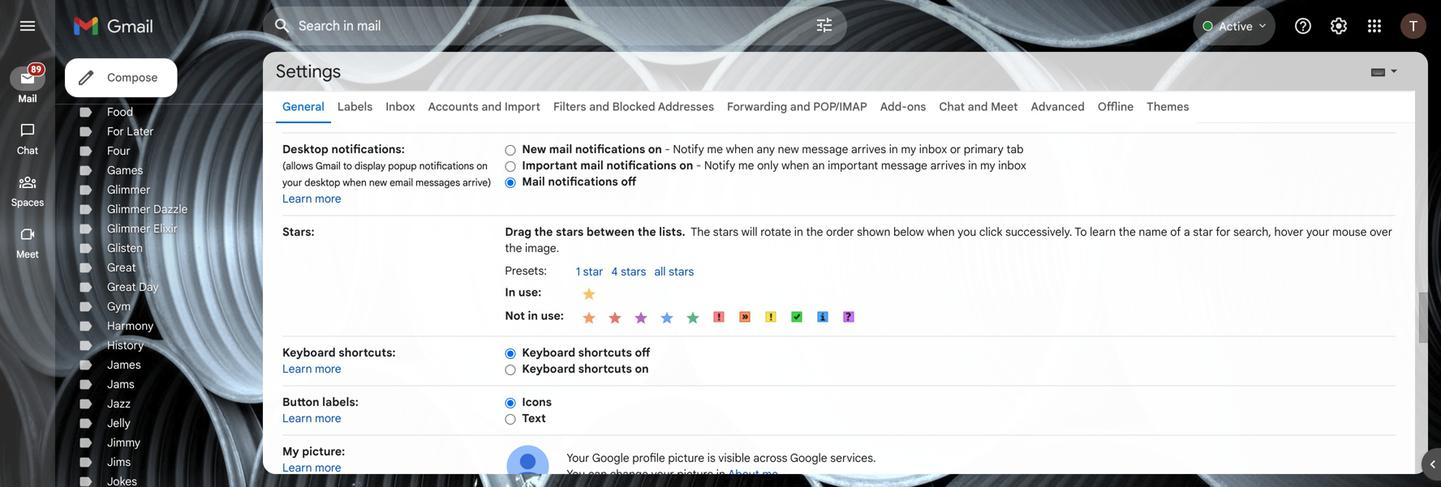 Task type: locate. For each thing, give the bounding box(es) containing it.
0 vertical spatial notify
[[673, 142, 704, 157]]

select input tool image
[[1389, 65, 1399, 77]]

learn more link down desktop
[[282, 192, 341, 206]]

drag
[[505, 225, 531, 239]]

more for picture:
[[315, 461, 341, 475]]

1 vertical spatial me
[[738, 159, 754, 173]]

add-ons link
[[880, 100, 926, 114]]

2 more from the top
[[315, 362, 341, 377]]

arrives up 'important'
[[851, 142, 886, 157]]

keyboard up button
[[282, 346, 336, 360]]

for
[[107, 125, 124, 139]]

1 vertical spatial chat
[[17, 145, 38, 157]]

general
[[282, 100, 324, 114]]

0 horizontal spatial new
[[369, 177, 387, 189]]

your right hover
[[1306, 225, 1329, 239]]

notify left only
[[704, 159, 735, 173]]

picture:
[[302, 445, 345, 459]]

new inside desktop notifications: (allows gmail to display popup notifications on your desktop when new email messages arrive) learn more
[[369, 177, 387, 189]]

mail for mail
[[18, 93, 37, 105]]

chat right ons
[[939, 100, 965, 114]]

arrives down or
[[930, 159, 965, 173]]

services.
[[830, 452, 876, 466]]

2 great from the top
[[107, 280, 136, 295]]

1 horizontal spatial my
[[980, 159, 995, 173]]

1 vertical spatial arrives
[[930, 159, 965, 173]]

click
[[979, 225, 1003, 239]]

star
[[1193, 225, 1213, 239], [583, 265, 603, 279]]

1 vertical spatial message
[[881, 159, 927, 173]]

keyboard shortcuts off
[[522, 346, 650, 360]]

1 horizontal spatial star
[[1193, 225, 1213, 239]]

notifications up mail notifications off
[[575, 142, 645, 157]]

2 horizontal spatial me
[[762, 468, 778, 482]]

1 vertical spatial star
[[583, 265, 603, 279]]

mail for new
[[549, 142, 572, 157]]

jams link
[[107, 378, 134, 392]]

.
[[778, 468, 781, 482]]

chat and meet
[[939, 100, 1018, 114]]

inbox down "tab"
[[998, 159, 1026, 173]]

when inside desktop notifications: (allows gmail to display popup notifications on your desktop when new email messages arrive) learn more
[[343, 177, 367, 189]]

0 horizontal spatial your
[[282, 177, 302, 189]]

my down add-ons 'link'
[[901, 142, 916, 157]]

meet down spaces heading
[[16, 249, 39, 261]]

off up keyboard shortcuts on
[[635, 346, 650, 360]]

4 and from the left
[[968, 100, 988, 114]]

and left import
[[481, 100, 502, 114]]

4 more from the top
[[315, 461, 341, 475]]

4 learn from the top
[[282, 461, 312, 475]]

2 horizontal spatial your
[[1306, 225, 1329, 239]]

1 horizontal spatial message
[[881, 159, 927, 173]]

learn inside my picture: learn more
[[282, 461, 312, 475]]

text
[[522, 412, 546, 426]]

shortcuts for on
[[578, 362, 632, 377]]

the
[[691, 225, 710, 239]]

on inside desktop notifications: (allows gmail to display popup notifications on your desktop when new email messages arrive) learn more
[[476, 160, 488, 172]]

all
[[654, 265, 666, 279]]

shortcuts up keyboard shortcuts on
[[578, 346, 632, 360]]

keyboard
[[282, 346, 336, 360], [522, 346, 575, 360], [522, 362, 575, 377]]

0 vertical spatial glimmer
[[107, 183, 150, 197]]

when left an
[[781, 159, 809, 173]]

google right across
[[790, 452, 827, 466]]

between
[[587, 225, 635, 239]]

use: right not
[[541, 309, 564, 323]]

4 learn more link from the top
[[282, 461, 341, 475]]

1 vertical spatial new
[[369, 177, 387, 189]]

mail for important
[[580, 159, 604, 173]]

will
[[741, 225, 758, 239]]

me down across
[[762, 468, 778, 482]]

great down 'great' link
[[107, 280, 136, 295]]

learn for my
[[282, 461, 312, 475]]

2 glimmer from the top
[[107, 202, 150, 217]]

2 vertical spatial glimmer
[[107, 222, 150, 236]]

on down addresses
[[679, 159, 693, 173]]

email
[[390, 177, 413, 189]]

chat heading
[[0, 144, 55, 157]]

more inside my picture: learn more
[[315, 461, 341, 475]]

learn
[[282, 192, 312, 206], [282, 362, 312, 377], [282, 412, 312, 426], [282, 461, 312, 475]]

gmail
[[316, 160, 341, 172]]

3 more from the top
[[315, 412, 341, 426]]

1 horizontal spatial -
[[696, 159, 701, 173]]

picture image
[[505, 444, 550, 488]]

learn inside desktop notifications: (allows gmail to display popup notifications on your desktop when new email messages arrive) learn more
[[282, 192, 312, 206]]

0 horizontal spatial -
[[665, 142, 670, 157]]

in
[[889, 142, 898, 157], [968, 159, 977, 173], [794, 225, 803, 239], [528, 309, 538, 323], [716, 468, 725, 482]]

in down 'visible'
[[716, 468, 725, 482]]

1 horizontal spatial new
[[778, 142, 799, 157]]

message right 'important'
[[881, 159, 927, 173]]

2 shortcuts from the top
[[578, 362, 632, 377]]

when down to
[[343, 177, 367, 189]]

message
[[802, 142, 848, 157], [881, 159, 927, 173]]

harmony
[[107, 319, 154, 333]]

off up between on the left
[[621, 175, 636, 189]]

learn more link down button
[[282, 412, 341, 426]]

0 horizontal spatial mail
[[18, 93, 37, 105]]

james
[[107, 358, 141, 372]]

new down display
[[369, 177, 387, 189]]

me for when
[[707, 142, 723, 157]]

harmony link
[[107, 319, 154, 333]]

and left pop/imap
[[790, 100, 810, 114]]

(allows
[[282, 160, 313, 172]]

1 vertical spatial inbox
[[998, 159, 1026, 173]]

my down the primary
[[980, 159, 995, 173]]

display
[[355, 160, 386, 172]]

1 more from the top
[[315, 192, 341, 206]]

great down "glisten" link
[[107, 261, 136, 275]]

the left lists. on the top
[[638, 225, 656, 239]]

0 vertical spatial shortcuts
[[578, 346, 632, 360]]

0 vertical spatial chat
[[939, 100, 965, 114]]

0 vertical spatial star
[[1193, 225, 1213, 239]]

0 horizontal spatial me
[[707, 142, 723, 157]]

learn more link for button
[[282, 412, 341, 426]]

Mail notifications off radio
[[505, 177, 516, 189]]

the up image.
[[534, 225, 553, 239]]

learn more link
[[282, 192, 341, 206], [282, 362, 341, 377], [282, 412, 341, 426], [282, 461, 341, 475]]

star right 1
[[583, 265, 603, 279]]

mail
[[18, 93, 37, 105], [522, 175, 545, 189]]

learn up button
[[282, 362, 312, 377]]

navigation containing mail
[[0, 52, 57, 488]]

the down drag
[[505, 241, 522, 256]]

themes link
[[1147, 100, 1189, 114]]

on down keyboard shortcuts off on the bottom of the page
[[635, 362, 649, 377]]

1 vertical spatial mail
[[580, 159, 604, 173]]

1 horizontal spatial mail
[[522, 175, 545, 189]]

jims link
[[107, 456, 131, 470]]

glimmer down glimmer link
[[107, 202, 150, 217]]

2 learn more link from the top
[[282, 362, 341, 377]]

image.
[[525, 241, 559, 256]]

0 vertical spatial -
[[665, 142, 670, 157]]

new up important mail notifications on - notify me only when an important message arrives in my inbox
[[778, 142, 799, 157]]

1 vertical spatial notify
[[704, 159, 735, 173]]

shortcuts
[[578, 346, 632, 360], [578, 362, 632, 377]]

in inside the your google profile picture is visible across google services. you can change your picture in about me .
[[716, 468, 725, 482]]

inbox link
[[386, 100, 415, 114]]

stars
[[556, 225, 584, 239], [713, 225, 738, 239], [621, 265, 646, 279], [669, 265, 694, 279]]

0 vertical spatial inbox
[[919, 142, 947, 157]]

chat inside heading
[[17, 145, 38, 157]]

more down picture:
[[315, 461, 341, 475]]

tab
[[1007, 142, 1024, 157]]

more
[[315, 192, 341, 206], [315, 362, 341, 377], [315, 412, 341, 426], [315, 461, 341, 475]]

0 vertical spatial off
[[621, 175, 636, 189]]

2 vertical spatial me
[[762, 468, 778, 482]]

notify for notify me when any new message arrives in my inbox or primary tab
[[673, 142, 704, 157]]

compose
[[107, 71, 158, 85]]

1 vertical spatial glimmer
[[107, 202, 150, 217]]

0 horizontal spatial mail
[[549, 142, 572, 157]]

1 learn from the top
[[282, 192, 312, 206]]

more down labels:
[[315, 412, 341, 426]]

0 horizontal spatial chat
[[17, 145, 38, 157]]

presets:
[[505, 264, 547, 278]]

glimmer elixir
[[107, 222, 178, 236]]

not in use:
[[505, 309, 564, 323]]

when left any
[[726, 142, 754, 157]]

keyboard up icons at the bottom
[[522, 362, 575, 377]]

your down (allows
[[282, 177, 302, 189]]

in down the primary
[[968, 159, 977, 173]]

star inside the stars will rotate in the order shown below when you click successively. to learn the name of a star for search, hover your mouse over the image.
[[1193, 225, 1213, 239]]

when inside the stars will rotate in the order shown below when you click successively. to learn the name of a star for search, hover your mouse over the image.
[[927, 225, 955, 239]]

1 vertical spatial shortcuts
[[578, 362, 632, 377]]

off for mail notifications off
[[621, 175, 636, 189]]

more down desktop
[[315, 192, 341, 206]]

1 horizontal spatial your
[[651, 468, 674, 482]]

jazz link
[[107, 397, 131, 411]]

picture left is
[[668, 452, 704, 466]]

1 vertical spatial great
[[107, 280, 136, 295]]

arrive)
[[463, 177, 491, 189]]

me left any
[[707, 142, 723, 157]]

mail
[[549, 142, 572, 157], [580, 159, 604, 173]]

pop/imap
[[813, 100, 867, 114]]

of
[[1170, 225, 1181, 239]]

0 horizontal spatial my
[[901, 142, 916, 157]]

learn down button
[[282, 412, 312, 426]]

on
[[648, 142, 662, 157], [679, 159, 693, 173], [476, 160, 488, 172], [635, 362, 649, 377]]

0 vertical spatial me
[[707, 142, 723, 157]]

new
[[778, 142, 799, 157], [369, 177, 387, 189]]

keyboard right keyboard shortcuts off radio
[[522, 346, 575, 360]]

stars up image.
[[556, 225, 584, 239]]

mail up important
[[549, 142, 572, 157]]

learn down my
[[282, 461, 312, 475]]

1 horizontal spatial meet
[[991, 100, 1018, 114]]

0 vertical spatial meet
[[991, 100, 1018, 114]]

0 vertical spatial mail
[[18, 93, 37, 105]]

1 horizontal spatial mail
[[580, 159, 604, 173]]

in right not
[[528, 309, 538, 323]]

on up arrive)
[[476, 160, 488, 172]]

1 shortcuts from the top
[[578, 346, 632, 360]]

accounts
[[428, 100, 479, 114]]

an
[[812, 159, 825, 173]]

1 vertical spatial mail
[[522, 175, 545, 189]]

chat up spaces heading
[[17, 145, 38, 157]]

picture
[[668, 452, 704, 466], [677, 468, 713, 482]]

0 vertical spatial new
[[778, 142, 799, 157]]

glimmer up glisten
[[107, 222, 150, 236]]

more inside keyboard shortcuts: learn more
[[315, 362, 341, 377]]

notify down addresses
[[673, 142, 704, 157]]

2 and from the left
[[589, 100, 609, 114]]

1 horizontal spatial google
[[790, 452, 827, 466]]

forwarding and pop/imap link
[[727, 100, 867, 114]]

0 vertical spatial message
[[802, 142, 848, 157]]

my picture: learn more
[[282, 445, 345, 475]]

inbox left or
[[919, 142, 947, 157]]

more up labels:
[[315, 362, 341, 377]]

the left order
[[806, 225, 823, 239]]

0 vertical spatial great
[[107, 261, 136, 275]]

food
[[107, 105, 133, 119]]

stars left will
[[713, 225, 738, 239]]

0 vertical spatial picture
[[668, 452, 704, 466]]

1 vertical spatial off
[[635, 346, 650, 360]]

when left you
[[927, 225, 955, 239]]

navigation
[[0, 52, 57, 488]]

0 horizontal spatial meet
[[16, 249, 39, 261]]

1 vertical spatial your
[[1306, 225, 1329, 239]]

shortcuts for off
[[578, 346, 632, 360]]

and up the primary
[[968, 100, 988, 114]]

more inside button labels: learn more
[[315, 412, 341, 426]]

labels
[[337, 100, 373, 114]]

mail inside mail heading
[[18, 93, 37, 105]]

forwarding and pop/imap
[[727, 100, 867, 114]]

settings image
[[1329, 16, 1349, 36]]

mail down 89 link
[[18, 93, 37, 105]]

glimmer down games
[[107, 183, 150, 197]]

learn inside button labels: learn more
[[282, 412, 312, 426]]

3 learn more link from the top
[[282, 412, 341, 426]]

notify
[[673, 142, 704, 157], [704, 159, 735, 173]]

learn more link down picture:
[[282, 461, 341, 475]]

across
[[753, 452, 787, 466]]

glimmer elixir link
[[107, 222, 178, 236]]

gym
[[107, 300, 131, 314]]

3 glimmer from the top
[[107, 222, 150, 236]]

0 horizontal spatial google
[[592, 452, 629, 466]]

message up an
[[802, 142, 848, 157]]

learn more link for keyboard
[[282, 362, 341, 377]]

-
[[665, 142, 670, 157], [696, 159, 701, 173]]

hover
[[1274, 225, 1304, 239]]

shortcuts down keyboard shortcuts off on the bottom of the page
[[578, 362, 632, 377]]

notifications down important
[[548, 175, 618, 189]]

learn more link up button
[[282, 362, 341, 377]]

keyboard for keyboard shortcuts off
[[522, 346, 575, 360]]

1 horizontal spatial me
[[738, 159, 754, 173]]

learn inside keyboard shortcuts: learn more
[[282, 362, 312, 377]]

accounts and import link
[[428, 100, 540, 114]]

your down profile
[[651, 468, 674, 482]]

off for keyboard shortcuts off
[[635, 346, 650, 360]]

successively.
[[1005, 225, 1072, 239]]

inbox
[[919, 142, 947, 157], [998, 159, 1026, 173]]

keyboard inside keyboard shortcuts: learn more
[[282, 346, 336, 360]]

1 horizontal spatial chat
[[939, 100, 965, 114]]

0 vertical spatial your
[[282, 177, 302, 189]]

new
[[522, 142, 546, 157]]

0 vertical spatial mail
[[549, 142, 572, 157]]

use: right in
[[518, 286, 541, 300]]

3 learn from the top
[[282, 412, 312, 426]]

2 vertical spatial your
[[651, 468, 674, 482]]

four
[[107, 144, 130, 158]]

2 learn from the top
[[282, 362, 312, 377]]

3 and from the left
[[790, 100, 810, 114]]

great for 'great' link
[[107, 261, 136, 275]]

mail heading
[[0, 93, 55, 105]]

mail down important
[[522, 175, 545, 189]]

me left only
[[738, 159, 754, 173]]

google up can
[[592, 452, 629, 466]]

and right filters
[[589, 100, 609, 114]]

0 horizontal spatial arrives
[[851, 142, 886, 157]]

mail up mail notifications off
[[580, 159, 604, 173]]

notifications up messages
[[419, 160, 474, 172]]

meet up "tab"
[[991, 100, 1018, 114]]

picture down is
[[677, 468, 713, 482]]

1 great from the top
[[107, 261, 136, 275]]

1 vertical spatial -
[[696, 159, 701, 173]]

your inside desktop notifications: (allows gmail to display popup notifications on your desktop when new email messages arrive) learn more
[[282, 177, 302, 189]]

learn down desktop
[[282, 192, 312, 206]]

89
[[31, 64, 41, 75]]

or
[[950, 142, 961, 157]]

offline link
[[1098, 100, 1134, 114]]

1 and from the left
[[481, 100, 502, 114]]

in right rotate
[[794, 225, 803, 239]]

google
[[592, 452, 629, 466], [790, 452, 827, 466]]

glisten link
[[107, 241, 143, 256]]

in inside the stars will rotate in the order shown below when you click successively. to learn the name of a star for search, hover your mouse over the image.
[[794, 225, 803, 239]]

star right a
[[1193, 225, 1213, 239]]

1 vertical spatial meet
[[16, 249, 39, 261]]



Task type: vqa. For each thing, say whether or not it's contained in the screenshot.
Keyboard
yes



Task type: describe. For each thing, give the bounding box(es) containing it.
great for great day
[[107, 280, 136, 295]]

- for important mail notifications on
[[696, 159, 701, 173]]

glisten
[[107, 241, 143, 256]]

important mail notifications on - notify me only when an important message arrives in my inbox
[[522, 159, 1026, 173]]

advanced link
[[1031, 100, 1085, 114]]

notifications:
[[331, 142, 405, 157]]

not
[[505, 309, 525, 323]]

for
[[1216, 225, 1231, 239]]

elixir
[[153, 222, 178, 236]]

history link
[[107, 339, 144, 353]]

accounts and import
[[428, 100, 540, 114]]

Keyboard shortcuts off radio
[[505, 348, 516, 360]]

mail notifications off
[[522, 175, 636, 189]]

more for labels:
[[315, 412, 341, 426]]

messages
[[416, 177, 460, 189]]

meet inside heading
[[16, 249, 39, 261]]

compose button
[[65, 58, 177, 97]]

icons
[[522, 396, 552, 410]]

to
[[343, 160, 352, 172]]

1 vertical spatial my
[[980, 159, 995, 173]]

offline
[[1098, 100, 1134, 114]]

filters
[[553, 100, 586, 114]]

lists.
[[659, 225, 685, 239]]

stars right all
[[669, 265, 694, 279]]

and for chat
[[968, 100, 988, 114]]

1 star link
[[576, 265, 611, 281]]

more for shortcuts:
[[315, 362, 341, 377]]

about me link
[[728, 468, 778, 482]]

and for accounts
[[481, 100, 502, 114]]

settings
[[276, 60, 341, 83]]

search,
[[1233, 225, 1271, 239]]

chat for chat
[[17, 145, 38, 157]]

glimmer for dazzle
[[107, 202, 150, 217]]

main menu image
[[18, 16, 37, 36]]

1 learn more link from the top
[[282, 192, 341, 206]]

can
[[588, 468, 607, 482]]

more inside desktop notifications: (allows gmail to display popup notifications on your desktop when new email messages arrive) learn more
[[315, 192, 341, 206]]

jimmy
[[107, 436, 140, 450]]

Search in mail search field
[[263, 6, 847, 45]]

me inside the your google profile picture is visible across google services. you can change your picture in about me .
[[762, 468, 778, 482]]

labels link
[[337, 100, 373, 114]]

is
[[707, 452, 716, 466]]

learn for button
[[282, 412, 312, 426]]

my
[[282, 445, 299, 459]]

notifications down blocked
[[606, 159, 676, 173]]

Text radio
[[505, 414, 516, 426]]

new mail notifications on - notify me when any new message arrives in my inbox or primary tab
[[522, 142, 1024, 157]]

meet heading
[[0, 248, 55, 261]]

Important mail notifications on radio
[[505, 161, 516, 173]]

mouse
[[1332, 225, 1367, 239]]

in down "add-"
[[889, 142, 898, 157]]

about
[[728, 468, 759, 482]]

you
[[567, 468, 585, 482]]

jelly
[[107, 417, 130, 431]]

notify for notify me only when an important message arrives in my inbox
[[704, 159, 735, 173]]

forwarding
[[727, 100, 787, 114]]

spaces heading
[[0, 196, 55, 209]]

jims
[[107, 456, 131, 470]]

keyboard for keyboard shortcuts: learn more
[[282, 346, 336, 360]]

the right the learn
[[1119, 225, 1136, 239]]

for later link
[[107, 125, 154, 139]]

themes
[[1147, 100, 1189, 114]]

drag the stars between the lists.
[[505, 225, 685, 239]]

below
[[893, 225, 924, 239]]

keyboard shortcuts: learn more
[[282, 346, 396, 377]]

your
[[567, 452, 589, 466]]

add-ons
[[880, 100, 926, 114]]

inbox
[[386, 100, 415, 114]]

Keyboard shortcuts on radio
[[505, 364, 516, 376]]

keyboard for keyboard shortcuts on
[[522, 362, 575, 377]]

glimmer for elixir
[[107, 222, 150, 236]]

only
[[757, 159, 779, 173]]

glimmer dazzle
[[107, 202, 188, 217]]

4 stars link
[[611, 265, 654, 281]]

gym link
[[107, 300, 131, 314]]

shortcuts:
[[339, 346, 396, 360]]

on down blocked
[[648, 142, 662, 157]]

a
[[1184, 225, 1190, 239]]

2 google from the left
[[790, 452, 827, 466]]

0 vertical spatial my
[[901, 142, 916, 157]]

dazzle
[[153, 202, 188, 217]]

gmail image
[[73, 10, 161, 42]]

all stars link
[[654, 265, 702, 281]]

button
[[282, 396, 319, 410]]

great link
[[107, 261, 136, 275]]

me for only
[[738, 159, 754, 173]]

games
[[107, 164, 143, 178]]

order
[[826, 225, 854, 239]]

support image
[[1293, 16, 1313, 36]]

0 horizontal spatial star
[[583, 265, 603, 279]]

1 glimmer from the top
[[107, 183, 150, 197]]

1 vertical spatial picture
[[677, 468, 713, 482]]

rotate
[[760, 225, 791, 239]]

for later
[[107, 125, 154, 139]]

jimmy link
[[107, 436, 140, 450]]

stars right '4'
[[621, 265, 646, 279]]

New mail notifications on radio
[[505, 144, 516, 156]]

Icons radio
[[505, 397, 516, 410]]

advanced search options image
[[808, 9, 841, 41]]

- for new mail notifications on
[[665, 142, 670, 157]]

your inside the stars will rotate in the order shown below when you click successively. to learn the name of a star for search, hover your mouse over the image.
[[1306, 225, 1329, 239]]

0 horizontal spatial inbox
[[919, 142, 947, 157]]

1 horizontal spatial arrives
[[930, 159, 965, 173]]

Search in mail text field
[[299, 18, 769, 34]]

chat for chat and meet
[[939, 100, 965, 114]]

jams
[[107, 378, 134, 392]]

spaces
[[11, 197, 44, 209]]

and for forwarding
[[790, 100, 810, 114]]

great day
[[107, 280, 159, 295]]

notifications inside desktop notifications: (allows gmail to display popup notifications on your desktop when new email messages arrive) learn more
[[419, 160, 474, 172]]

and for filters
[[589, 100, 609, 114]]

in
[[505, 286, 516, 300]]

1 horizontal spatial inbox
[[998, 159, 1026, 173]]

0 vertical spatial arrives
[[851, 142, 886, 157]]

in use:
[[505, 286, 541, 300]]

learn for keyboard
[[282, 362, 312, 377]]

stars inside the stars will rotate in the order shown below when you click successively. to learn the name of a star for search, hover your mouse over the image.
[[713, 225, 738, 239]]

important
[[828, 159, 878, 173]]

0 horizontal spatial message
[[802, 142, 848, 157]]

your inside the your google profile picture is visible across google services. you can change your picture in about me .
[[651, 468, 674, 482]]

1 star 4 stars all stars
[[576, 265, 694, 279]]

keyboard shortcuts on
[[522, 362, 649, 377]]

search in mail image
[[268, 11, 297, 41]]

any
[[757, 142, 775, 157]]

1
[[576, 265, 580, 279]]

glimmer link
[[107, 183, 150, 197]]

blocked
[[612, 100, 655, 114]]

food link
[[107, 105, 133, 119]]

89 link
[[10, 62, 45, 91]]

0 vertical spatial use:
[[518, 286, 541, 300]]

1 vertical spatial use:
[[541, 309, 564, 323]]

1 google from the left
[[592, 452, 629, 466]]

over
[[1370, 225, 1392, 239]]

learn more link for my
[[282, 461, 341, 475]]

button labels: learn more
[[282, 396, 359, 426]]

ons
[[907, 100, 926, 114]]

desktop
[[282, 142, 328, 157]]

mail for mail notifications off
[[522, 175, 545, 189]]



